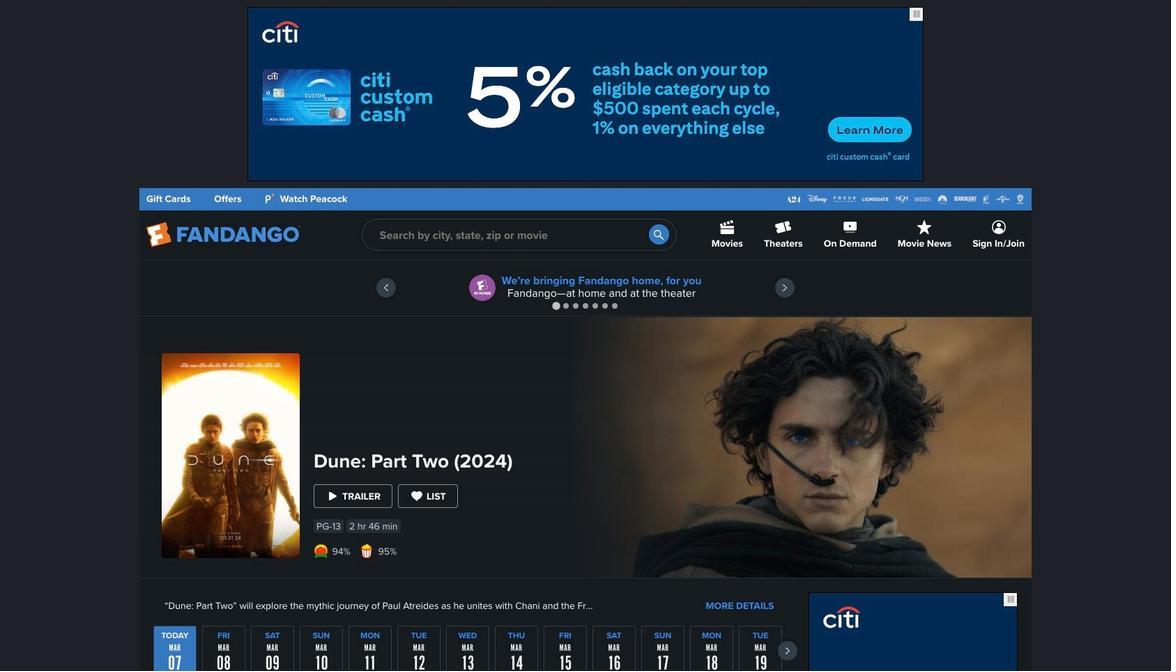 Task type: describe. For each thing, give the bounding box(es) containing it.
flat image
[[360, 545, 374, 559]]

Search by city, state, zip or movie text field
[[362, 219, 677, 251]]

select a slide to show tab list
[[139, 301, 1032, 311]]

advertisement element inside movie summary element
[[809, 593, 1018, 671]]

0 vertical spatial advertisement element
[[248, 7, 924, 181]]

movie summary element
[[139, 317, 1032, 671]]

0 vertical spatial region
[[139, 260, 1032, 316]]



Task type: vqa. For each thing, say whether or not it's contained in the screenshot.
Movie Summary element
yes



Task type: locate. For each thing, give the bounding box(es) containing it.
dune: part two (2024) movie poster image
[[162, 354, 300, 559]]

flat image
[[314, 545, 328, 559]]

advertisement element
[[248, 7, 924, 181], [809, 593, 1018, 671]]

1 vertical spatial region
[[153, 626, 798, 671]]

None search field
[[362, 219, 677, 251]]

offer icon image
[[470, 275, 496, 301]]

1 of 15 group
[[153, 626, 197, 671]]

region
[[139, 260, 1032, 316], [153, 626, 798, 671]]

1 vertical spatial advertisement element
[[809, 593, 1018, 671]]



